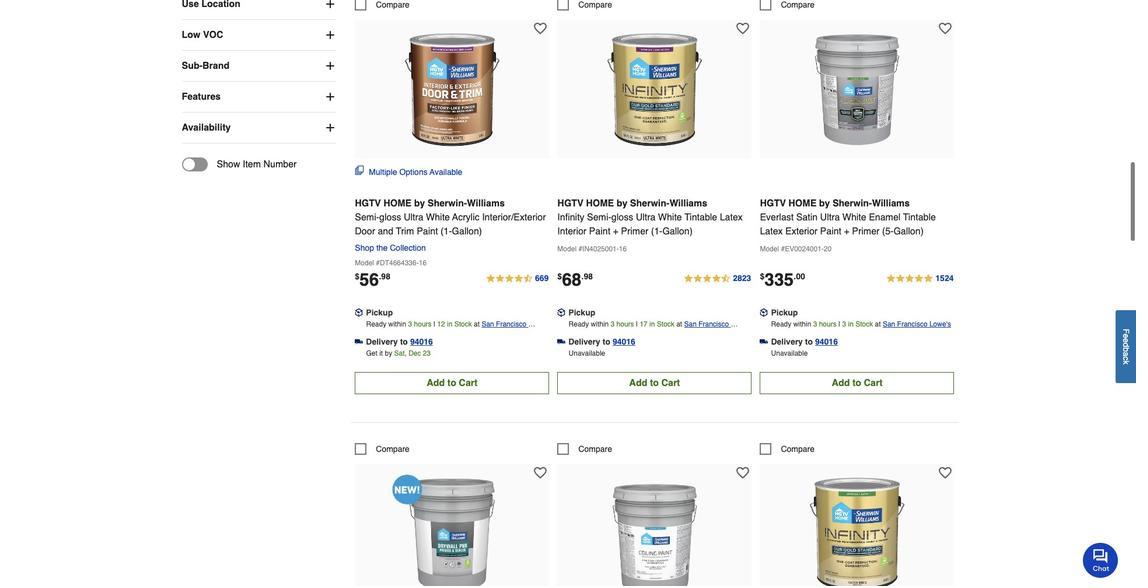 Task type: locate. For each thing, give the bounding box(es) containing it.
hgtv for hgtv home by sherwin-williams everlast satin ultra white enamel tintable latex exterior paint + primer (5-gallon)
[[761, 199, 787, 209]]

#
[[579, 245, 583, 253], [782, 245, 786, 253], [376, 259, 380, 267]]

2 horizontal spatial white
[[843, 213, 867, 223]]

multiple options available
[[369, 168, 463, 177]]

in for 17
[[650, 321, 655, 329]]

1 san francisco lowe's button from the left
[[482, 319, 550, 340]]

2 primer from the left
[[853, 227, 880, 237]]

1 horizontal spatial primer
[[853, 227, 880, 237]]

ready up "get"
[[366, 321, 387, 329]]

1 white from the left
[[426, 213, 450, 223]]

primer for white
[[853, 227, 880, 237]]

3 94016 button from the left
[[816, 336, 839, 348]]

2 horizontal spatial heart outline image
[[940, 22, 953, 35]]

0 vertical spatial 16
[[619, 245, 627, 253]]

williams inside hgtv home by sherwin-williams infinity semi-gloss ultra white tintable latex interior paint + primer (1-gallon)
[[670, 199, 708, 209]]

stock inside "ready within 3 hours | 17 in stock at san francisco lowe's"
[[657, 321, 675, 329]]

1 horizontal spatial model
[[558, 245, 577, 253]]

compare for 1000209041 element
[[579, 445, 613, 454]]

home up interior on the top
[[586, 199, 614, 209]]

stock for 12
[[455, 321, 472, 329]]

0 horizontal spatial tintable
[[685, 213, 718, 223]]

2 cart from the left
[[662, 378, 681, 389]]

to
[[400, 338, 408, 347], [603, 338, 611, 347], [806, 338, 813, 347], [448, 378, 457, 389], [650, 378, 659, 389], [853, 378, 862, 389]]

within up the get it by sat, dec 23 at bottom
[[389, 321, 407, 329]]

1 horizontal spatial francisco
[[699, 321, 730, 329]]

francisco
[[496, 321, 527, 329], [699, 321, 730, 329], [898, 321, 928, 329]]

2 plus image from the top
[[325, 122, 337, 134]]

d
[[1122, 343, 1132, 348]]

san francisco lowe's button down the '2823' button
[[685, 319, 752, 340]]

plus image
[[325, 29, 337, 41], [325, 60, 337, 72], [325, 91, 337, 103]]

2 horizontal spatial hgtv
[[761, 199, 787, 209]]

home
[[384, 199, 412, 209], [586, 199, 614, 209], [789, 199, 817, 209]]

gloss up in4025001-
[[612, 213, 634, 223]]

2 add from the left
[[630, 378, 648, 389]]

model down shop
[[355, 259, 374, 267]]

2 in from the left
[[650, 321, 655, 329]]

within inside "ready within 3 hours | 17 in stock at san francisco lowe's"
[[591, 321, 609, 329]]

hours for 12
[[414, 321, 432, 329]]

unavailable for ready within 3 hours | 17 in stock at san francisco lowe's
[[569, 350, 606, 358]]

hgtv inside the hgtv home by sherwin-williams everlast satin ultra white enamel tintable latex exterior paint + primer (5-gallon)
[[761, 199, 787, 209]]

by right the it
[[385, 350, 393, 358]]

3 williams from the left
[[873, 199, 911, 209]]

0 horizontal spatial unavailable
[[569, 350, 606, 358]]

williams
[[467, 199, 505, 209], [670, 199, 708, 209], [873, 199, 911, 209]]

1 gloss from the left
[[380, 213, 401, 223]]

primer inside hgtv home by sherwin-williams infinity semi-gloss ultra white tintable latex interior paint + primer (1-gallon)
[[622, 227, 649, 237]]

pickup for ready within 3 hours | 3 in stock at san francisco lowe's
[[772, 308, 798, 318]]

stock
[[455, 321, 472, 329], [657, 321, 675, 329], [856, 321, 874, 329]]

1 hgtv from the left
[[355, 199, 381, 209]]

delivery to 94016 for ready within 3 hours | 17 in stock at san francisco lowe's
[[569, 338, 636, 347]]

3 inside ready within 3 hours | 12 in stock at san francisco lowe's
[[409, 321, 412, 329]]

gloss up and
[[380, 213, 401, 223]]

2 gallon) from the left
[[663, 227, 693, 237]]

0 horizontal spatial cart
[[459, 378, 478, 389]]

francisco down the '2823' button
[[699, 321, 730, 329]]

sub-
[[182, 61, 203, 71]]

1 horizontal spatial delivery to 94016
[[569, 338, 636, 347]]

2 hours from the left
[[617, 321, 635, 329]]

0 horizontal spatial williams
[[467, 199, 505, 209]]

san
[[482, 321, 495, 329], [685, 321, 697, 329], [883, 321, 896, 329]]

1 williams from the left
[[467, 199, 505, 209]]

francisco for ready within 3 hours | 17 in stock at san francisco lowe's
[[699, 321, 730, 329]]

+ inside hgtv home by sherwin-williams infinity semi-gloss ultra white tintable latex interior paint + primer (1-gallon)
[[613, 227, 619, 237]]

paint right trim
[[417, 227, 438, 237]]

compare for 5005916579 element at top
[[782, 0, 815, 9]]

latex for infinity semi-gloss ultra white tintable latex interior paint + primer (1-gallon)
[[720, 213, 743, 223]]

semi- up door
[[355, 213, 380, 223]]

2 delivery to 94016 from the left
[[569, 338, 636, 347]]

at inside "ready within 3 hours | 17 in stock at san francisco lowe's"
[[677, 321, 683, 329]]

1 horizontal spatial add
[[630, 378, 648, 389]]

94016
[[410, 338, 433, 347], [613, 338, 636, 347], [816, 338, 839, 347]]

latex
[[720, 213, 743, 223], [761, 227, 783, 237]]

ultra
[[404, 213, 424, 223], [636, 213, 656, 223], [821, 213, 841, 223]]

1 ultra from the left
[[404, 213, 424, 223]]

lowe's inside "ready within 3 hours | 17 in stock at san francisco lowe's"
[[685, 332, 706, 340]]

within left 17
[[591, 321, 609, 329]]

latex down everlast
[[761, 227, 783, 237]]

semi- right infinity
[[588, 213, 612, 223]]

paint up 20
[[821, 227, 842, 237]]

2 horizontal spatial home
[[789, 199, 817, 209]]

2 horizontal spatial within
[[794, 321, 812, 329]]

san inside ready within 3 hours | 12 in stock at san francisco lowe's
[[482, 321, 495, 329]]

1 horizontal spatial ready
[[569, 321, 589, 329]]

hgtv up infinity
[[558, 199, 584, 209]]

2 94016 button from the left
[[613, 336, 636, 348]]

actual price $335.00 element
[[761, 270, 806, 290]]

compare inside 5005509469 element
[[782, 445, 815, 454]]

1 san from the left
[[482, 321, 495, 329]]

stock for 3
[[856, 321, 874, 329]]

3 gallon) from the left
[[894, 227, 924, 237]]

0 horizontal spatial white
[[426, 213, 450, 223]]

1 .98 from the left
[[379, 272, 391, 282]]

2 3 from the left
[[611, 321, 615, 329]]

+ left the (5-
[[845, 227, 850, 237]]

delivery to 94016 for ready within 3 hours | 12 in stock at san francisco lowe's
[[366, 338, 433, 347]]

sherwin- inside hgtv home by sherwin-williams semi-gloss ultra white acrylic interior/exterior door and trim paint (1-gallon)
[[428, 199, 467, 209]]

plus image for brand
[[325, 60, 337, 72]]

1 vertical spatial latex
[[761, 227, 783, 237]]

home up trim
[[384, 199, 412, 209]]

1 stock from the left
[[455, 321, 472, 329]]

home inside hgtv home by sherwin-williams semi-gloss ultra white acrylic interior/exterior door and trim paint (1-gallon)
[[384, 199, 412, 209]]

shop the collection link
[[355, 244, 431, 253]]

hgtv
[[355, 199, 381, 209], [558, 199, 584, 209], [761, 199, 787, 209]]

1 francisco from the left
[[496, 321, 527, 329]]

by up 20
[[820, 199, 831, 209]]

2 paint from the left
[[590, 227, 611, 237]]

sherwin- inside hgtv home by sherwin-williams infinity semi-gloss ultra white tintable latex interior paint + primer (1-gallon)
[[631, 199, 670, 209]]

0 horizontal spatial model
[[355, 259, 374, 267]]

by
[[414, 199, 425, 209], [617, 199, 628, 209], [820, 199, 831, 209], [385, 350, 393, 358]]

availability
[[182, 123, 231, 133]]

2 horizontal spatial paint
[[821, 227, 842, 237]]

2 horizontal spatial stock
[[856, 321, 874, 329]]

1 horizontal spatial pickup
[[569, 308, 596, 318]]

1 3 from the left
[[409, 321, 412, 329]]

in
[[447, 321, 453, 329], [650, 321, 655, 329], [849, 321, 854, 329]]

1 tintable from the left
[[685, 213, 718, 223]]

.98 down the model # dt4664336-16
[[379, 272, 391, 282]]

latex inside hgtv home by sherwin-williams infinity semi-gloss ultra white tintable latex interior paint + primer (1-gallon)
[[720, 213, 743, 223]]

0 horizontal spatial within
[[389, 321, 407, 329]]

plus image
[[325, 0, 337, 10], [325, 122, 337, 134]]

0 horizontal spatial primer
[[622, 227, 649, 237]]

| for 3
[[839, 321, 841, 329]]

lowe's for ready within 3 hours | 12 in stock at san francisco lowe's
[[482, 332, 504, 340]]

francisco inside ready within 3 hours | 12 in stock at san francisco lowe's
[[496, 321, 527, 329]]

pickup image down 56
[[355, 309, 363, 317]]

add to cart button
[[355, 373, 550, 395], [558, 373, 752, 395], [761, 373, 955, 395]]

pickup down the $ 335 .00
[[772, 308, 798, 318]]

san down 5 stars image
[[883, 321, 896, 329]]

1 plus image from the top
[[325, 29, 337, 41]]

primer up model # in4025001-16
[[622, 227, 649, 237]]

sherwin- inside the hgtv home by sherwin-williams everlast satin ultra white enamel tintable latex exterior paint + primer (5-gallon)
[[833, 199, 873, 209]]

by for gloss
[[414, 199, 425, 209]]

within down .00
[[794, 321, 812, 329]]

pickup image
[[355, 309, 363, 317], [761, 309, 769, 317]]

3 at from the left
[[876, 321, 882, 329]]

semi- inside hgtv home by sherwin-williams infinity semi-gloss ultra white tintable latex interior paint + primer (1-gallon)
[[588, 213, 612, 223]]

enamel
[[870, 213, 901, 223]]

3 3 from the left
[[814, 321, 818, 329]]

san inside "ready within 3 hours | 17 in stock at san francisco lowe's"
[[685, 321, 697, 329]]

1 94016 button from the left
[[410, 336, 433, 348]]

brand
[[203, 61, 230, 71]]

truck filled image for unavailable
[[761, 338, 769, 346]]

compare inside 5005508279 element
[[579, 0, 613, 9]]

1 horizontal spatial paint
[[590, 227, 611, 237]]

94016 for 17
[[613, 338, 636, 347]]

compare inside 5005916579 element
[[782, 0, 815, 9]]

.98 down model # in4025001-16
[[582, 272, 593, 282]]

at for 12
[[474, 321, 480, 329]]

ultra inside the hgtv home by sherwin-williams everlast satin ultra white enamel tintable latex exterior paint + primer (5-gallon)
[[821, 213, 841, 223]]

hgtv home by sherwin-williams drywall pva interior drywall water-based wall and ceiling primer (5-gallon) image
[[388, 471, 517, 587]]

shop the collection
[[355, 244, 426, 253]]

.98 inside $ 68 .98
[[582, 272, 593, 282]]

lowe's for ready within 3 hours | 3 in stock at san francisco lowe's
[[930, 321, 952, 329]]

white inside the hgtv home by sherwin-williams everlast satin ultra white enamel tintable latex exterior paint + primer (5-gallon)
[[843, 213, 867, 223]]

$ for 335
[[761, 272, 765, 282]]

2 hgtv from the left
[[558, 199, 584, 209]]

1 horizontal spatial pickup image
[[761, 309, 769, 317]]

at inside ready within 3 hours | 12 in stock at san francisco lowe's
[[474, 321, 480, 329]]

hgtv up door
[[355, 199, 381, 209]]

2 horizontal spatial at
[[876, 321, 882, 329]]

3 for 12
[[409, 321, 412, 329]]

2 white from the left
[[659, 213, 683, 223]]

$ down shop
[[355, 272, 360, 282]]

1 horizontal spatial williams
[[670, 199, 708, 209]]

san for 3
[[883, 321, 896, 329]]

1 primer from the left
[[622, 227, 649, 237]]

3
[[409, 321, 412, 329], [611, 321, 615, 329], [814, 321, 818, 329], [843, 321, 847, 329]]

1 vertical spatial plus image
[[325, 122, 337, 134]]

2 horizontal spatial pickup
[[772, 308, 798, 318]]

3 paint from the left
[[821, 227, 842, 237]]

0 vertical spatial plus image
[[325, 29, 337, 41]]

$ right the 2823
[[761, 272, 765, 282]]

0 vertical spatial plus image
[[325, 0, 337, 10]]

0 horizontal spatial 4.5 stars image
[[486, 272, 550, 286]]

paint inside the hgtv home by sherwin-williams everlast satin ultra white enamel tintable latex exterior paint + primer (5-gallon)
[[821, 227, 842, 237]]

0 horizontal spatial semi-
[[355, 213, 380, 223]]

1 delivery from the left
[[366, 338, 398, 347]]

sat,
[[394, 350, 407, 358]]

2 san francisco lowe's button from the left
[[685, 319, 752, 340]]

e
[[1122, 334, 1132, 339], [1122, 339, 1132, 343]]

2 add to cart from the left
[[630, 378, 681, 389]]

home up the satin at the right top
[[789, 199, 817, 209]]

1 horizontal spatial 94016 button
[[613, 336, 636, 348]]

compare for 5005508533 'element'
[[376, 0, 410, 9]]

everlast
[[761, 213, 794, 223]]

san right 12
[[482, 321, 495, 329]]

3 plus image from the top
[[325, 91, 337, 103]]

1 paint from the left
[[417, 227, 438, 237]]

0 horizontal spatial paint
[[417, 227, 438, 237]]

paint
[[417, 227, 438, 237], [590, 227, 611, 237], [821, 227, 842, 237]]

heart outline image
[[535, 22, 547, 35], [940, 22, 953, 35], [737, 467, 750, 480]]

add to cart
[[427, 378, 478, 389], [630, 378, 681, 389], [832, 378, 883, 389]]

features
[[182, 92, 221, 102]]

heart outline image
[[737, 22, 750, 35], [535, 467, 547, 480], [940, 467, 953, 480]]

by inside hgtv home by sherwin-williams infinity semi-gloss ultra white tintable latex interior paint + primer (1-gallon)
[[617, 199, 628, 209]]

2 at from the left
[[677, 321, 683, 329]]

1 horizontal spatial unavailable
[[772, 350, 808, 358]]

primer inside the hgtv home by sherwin-williams everlast satin ultra white enamel tintable latex exterior paint + primer (5-gallon)
[[853, 227, 880, 237]]

1 e from the top
[[1122, 334, 1132, 339]]

1 cart from the left
[[459, 378, 478, 389]]

1 vertical spatial 16
[[419, 259, 427, 267]]

hgtv for hgtv home by sherwin-williams semi-gloss ultra white acrylic interior/exterior door and trim paint (1-gallon)
[[355, 199, 381, 209]]

0 horizontal spatial stock
[[455, 321, 472, 329]]

pickup image
[[558, 309, 566, 317]]

hgtv home by sherwin-williams semi-gloss ultra white acrylic interior/exterior door and trim paint (1-gallon)
[[355, 199, 546, 237]]

$ inside '$ 56 .98'
[[355, 272, 360, 282]]

3 in from the left
[[849, 321, 854, 329]]

3 ultra from the left
[[821, 213, 841, 223]]

2 vertical spatial plus image
[[325, 91, 337, 103]]

1 delivery to 94016 from the left
[[366, 338, 433, 347]]

by up in4025001-
[[617, 199, 628, 209]]

e up the "b"
[[1122, 339, 1132, 343]]

primer left the (5-
[[853, 227, 880, 237]]

1 | from the left
[[434, 321, 436, 329]]

1 pickup from the left
[[366, 308, 393, 318]]

hgtv inside hgtv home by sherwin-williams semi-gloss ultra white acrylic interior/exterior door and trim paint (1-gallon)
[[355, 199, 381, 209]]

compare inside 5005508533 'element'
[[376, 0, 410, 9]]

1524 button
[[887, 272, 955, 286]]

home inside hgtv home by sherwin-williams infinity semi-gloss ultra white tintable latex interior paint + primer (1-gallon)
[[586, 199, 614, 209]]

1 within from the left
[[389, 321, 407, 329]]

2 horizontal spatial san francisco lowe's button
[[883, 319, 952, 331]]

| for 12
[[434, 321, 436, 329]]

1 horizontal spatial latex
[[761, 227, 783, 237]]

2 within from the left
[[591, 321, 609, 329]]

san francisco lowe's button down 5 stars image
[[883, 319, 952, 331]]

1 horizontal spatial san francisco lowe's button
[[685, 319, 752, 340]]

1 horizontal spatial #
[[579, 245, 583, 253]]

ready for ready within 3 hours | 17 in stock at san francisco lowe's
[[569, 321, 589, 329]]

4.5 stars image
[[486, 272, 550, 286], [684, 272, 752, 286]]

truck filled image for get it by
[[355, 338, 363, 346]]

2 stock from the left
[[657, 321, 675, 329]]

2 delivery from the left
[[569, 338, 601, 347]]

3 hours from the left
[[820, 321, 837, 329]]

2 horizontal spatial francisco
[[898, 321, 928, 329]]

1 ready from the left
[[366, 321, 387, 329]]

0 horizontal spatial latex
[[720, 213, 743, 223]]

1 horizontal spatial truck filled image
[[761, 338, 769, 346]]

tintable
[[685, 213, 718, 223], [904, 213, 937, 223]]

0 horizontal spatial francisco
[[496, 321, 527, 329]]

5005916579 element
[[761, 0, 815, 11]]

1 horizontal spatial white
[[659, 213, 683, 223]]

4.5 stars image containing 2823
[[684, 272, 752, 286]]

2 horizontal spatial ultra
[[821, 213, 841, 223]]

model down interior on the top
[[558, 245, 577, 253]]

availability button
[[182, 113, 337, 143]]

2 .98 from the left
[[582, 272, 593, 282]]

2 williams from the left
[[670, 199, 708, 209]]

1 horizontal spatial 94016
[[613, 338, 636, 347]]

# down interior on the top
[[579, 245, 583, 253]]

1 hours from the left
[[414, 321, 432, 329]]

francisco down 669 button
[[496, 321, 527, 329]]

sherwin-
[[428, 199, 467, 209], [631, 199, 670, 209], [833, 199, 873, 209]]

pickup
[[366, 308, 393, 318], [569, 308, 596, 318], [772, 308, 798, 318]]

(1- inside hgtv home by sherwin-williams semi-gloss ultra white acrylic interior/exterior door and trim paint (1-gallon)
[[441, 227, 452, 237]]

model up 335
[[761, 245, 780, 253]]

1 horizontal spatial gloss
[[612, 213, 634, 223]]

e up d
[[1122, 334, 1132, 339]]

paint up in4025001-
[[590, 227, 611, 237]]

san francisco lowe's button left truck filled image at the bottom of page
[[482, 319, 550, 340]]

in inside "ready within 3 hours | 17 in stock at san francisco lowe's"
[[650, 321, 655, 329]]

0 horizontal spatial (1-
[[441, 227, 452, 237]]

gallon) inside the hgtv home by sherwin-williams everlast satin ultra white enamel tintable latex exterior paint + primer (5-gallon)
[[894, 227, 924, 237]]

3 add from the left
[[832, 378, 851, 389]]

hgtv home by sherwin-williams semi-gloss ultra white acrylic interior/exterior door and trim paint (1-gallon) image
[[388, 26, 517, 154]]

0 horizontal spatial add to cart button
[[355, 373, 550, 395]]

1 horizontal spatial ultra
[[636, 213, 656, 223]]

(5-
[[883, 227, 894, 237]]

cart
[[459, 378, 478, 389], [662, 378, 681, 389], [865, 378, 883, 389]]

2 horizontal spatial sherwin-
[[833, 199, 873, 209]]

3 within from the left
[[794, 321, 812, 329]]

at
[[474, 321, 480, 329], [677, 321, 683, 329], [876, 321, 882, 329]]

2 truck filled image from the left
[[761, 338, 769, 346]]

hours
[[414, 321, 432, 329], [617, 321, 635, 329], [820, 321, 837, 329]]

0 horizontal spatial delivery
[[366, 338, 398, 347]]

pickup for ready within 3 hours | 17 in stock at san francisco lowe's
[[569, 308, 596, 318]]

3 hgtv from the left
[[761, 199, 787, 209]]

ready inside "ready within 3 hours | 17 in stock at san francisco lowe's"
[[569, 321, 589, 329]]

add for second the 'add to cart' button from the right
[[630, 378, 648, 389]]

2 $ from the left
[[558, 272, 562, 282]]

16
[[619, 245, 627, 253], [419, 259, 427, 267]]

2 ready from the left
[[569, 321, 589, 329]]

latex inside the hgtv home by sherwin-williams everlast satin ultra white enamel tintable latex exterior paint + primer (5-gallon)
[[761, 227, 783, 237]]

1 horizontal spatial .98
[[582, 272, 593, 282]]

by inside the hgtv home by sherwin-williams everlast satin ultra white enamel tintable latex exterior paint + primer (5-gallon)
[[820, 199, 831, 209]]

# down the at left top
[[376, 259, 380, 267]]

compare inside 1000209041 element
[[579, 445, 613, 454]]

0 horizontal spatial pickup
[[366, 308, 393, 318]]

hgtv up everlast
[[761, 199, 787, 209]]

f e e d b a c k
[[1122, 329, 1132, 365]]

3 sherwin- from the left
[[833, 199, 873, 209]]

0 horizontal spatial hours
[[414, 321, 432, 329]]

gallon) for infinity semi-gloss ultra white tintable latex interior paint + primer (1-gallon)
[[663, 227, 693, 237]]

1 horizontal spatial home
[[586, 199, 614, 209]]

gloss
[[380, 213, 401, 223], [612, 213, 634, 223]]

1 $ from the left
[[355, 272, 360, 282]]

3 for 17
[[611, 321, 615, 329]]

1 4.5 stars image from the left
[[486, 272, 550, 286]]

3 home from the left
[[789, 199, 817, 209]]

hours inside ready within 3 hours | 12 in stock at san francisco lowe's
[[414, 321, 432, 329]]

3 san francisco lowe's button from the left
[[883, 319, 952, 331]]

|
[[434, 321, 436, 329], [637, 321, 638, 329], [839, 321, 841, 329]]

stock inside ready within 3 hours | 12 in stock at san francisco lowe's
[[455, 321, 472, 329]]

# up actual price $335.00 element
[[782, 245, 786, 253]]

delivery to 94016
[[366, 338, 433, 347], [569, 338, 636, 347], [772, 338, 839, 347]]

0 horizontal spatial home
[[384, 199, 412, 209]]

2 unavailable from the left
[[772, 350, 808, 358]]

1 plus image from the top
[[325, 0, 337, 10]]

| inside ready within 3 hours | 12 in stock at san francisco lowe's
[[434, 321, 436, 329]]

hours for 17
[[617, 321, 635, 329]]

by up trim
[[414, 199, 425, 209]]

multiple
[[369, 168, 397, 177]]

white for semi-
[[426, 213, 450, 223]]

3 pickup from the left
[[772, 308, 798, 318]]

hgtv home by sherwin-williams infinity satin base c tintable latex interior paint + primer (1-gallon) image
[[794, 471, 922, 587]]

(1-
[[441, 227, 452, 237], [652, 227, 663, 237]]

2 horizontal spatial williams
[[873, 199, 911, 209]]

pickup right pickup image
[[569, 308, 596, 318]]

it
[[380, 350, 383, 358]]

0 vertical spatial latex
[[720, 213, 743, 223]]

san francisco lowe's button
[[482, 319, 550, 340], [685, 319, 752, 340], [883, 319, 952, 331]]

2 horizontal spatial 94016
[[816, 338, 839, 347]]

$ right 669
[[558, 272, 562, 282]]

1 horizontal spatial hours
[[617, 321, 635, 329]]

tintable for white
[[685, 213, 718, 223]]

add for 3rd the 'add to cart' button from right
[[427, 378, 445, 389]]

by inside hgtv home by sherwin-williams semi-gloss ultra white acrylic interior/exterior door and trim paint (1-gallon)
[[414, 199, 425, 209]]

by for satin
[[820, 199, 831, 209]]

hgtv home by sherwin-williams flat white ceiling paint and primer (5-gallon) image
[[591, 471, 719, 587]]

0 horizontal spatial san francisco lowe's button
[[482, 319, 550, 340]]

gallon) inside hgtv home by sherwin-williams infinity semi-gloss ultra white tintable latex interior paint + primer (1-gallon)
[[663, 227, 693, 237]]

1 gallon) from the left
[[452, 227, 482, 237]]

hours for 3
[[820, 321, 837, 329]]

sherwin- for enamel
[[833, 199, 873, 209]]

lowe's
[[930, 321, 952, 329], [482, 332, 504, 340], [685, 332, 706, 340]]

hours inside "ready within 3 hours | 17 in stock at san francisco lowe's"
[[617, 321, 635, 329]]

+ inside the hgtv home by sherwin-williams everlast satin ultra white enamel tintable latex exterior paint + primer (5-gallon)
[[845, 227, 850, 237]]

0 horizontal spatial add
[[427, 378, 445, 389]]

tintable inside the hgtv home by sherwin-williams everlast satin ultra white enamel tintable latex exterior paint + primer (5-gallon)
[[904, 213, 937, 223]]

2 horizontal spatial in
[[849, 321, 854, 329]]

16 down collection
[[419, 259, 427, 267]]

$ inside the $ 335 .00
[[761, 272, 765, 282]]

white inside hgtv home by sherwin-williams semi-gloss ultra white acrylic interior/exterior door and trim paint (1-gallon)
[[426, 213, 450, 223]]

1 94016 from the left
[[410, 338, 433, 347]]

williams inside hgtv home by sherwin-williams semi-gloss ultra white acrylic interior/exterior door and trim paint (1-gallon)
[[467, 199, 505, 209]]

tintable inside hgtv home by sherwin-williams infinity semi-gloss ultra white tintable latex interior paint + primer (1-gallon)
[[685, 213, 718, 223]]

+ for gloss
[[613, 227, 619, 237]]

1 horizontal spatial gallon)
[[663, 227, 693, 237]]

2 horizontal spatial add to cart
[[832, 378, 883, 389]]

0 horizontal spatial add to cart
[[427, 378, 478, 389]]

compare inside the 5014537513 element
[[376, 445, 410, 454]]

1 in from the left
[[447, 321, 453, 329]]

669
[[536, 274, 549, 283]]

1 + from the left
[[613, 227, 619, 237]]

5 stars image
[[887, 272, 955, 286]]

model # ev0024001-20
[[761, 245, 832, 253]]

ready for ready within 3 hours | 12 in stock at san francisco lowe's
[[366, 321, 387, 329]]

delivery for ready within 3 hours | 17 in stock at san francisco lowe's
[[569, 338, 601, 347]]

compare for 5005508279 element
[[579, 0, 613, 9]]

5014537513 element
[[355, 444, 410, 456]]

3 delivery from the left
[[772, 338, 803, 347]]

1 semi- from the left
[[355, 213, 380, 223]]

1 horizontal spatial stock
[[657, 321, 675, 329]]

2 sherwin- from the left
[[631, 199, 670, 209]]

home for satin
[[789, 199, 817, 209]]

1 horizontal spatial 16
[[619, 245, 627, 253]]

1 truck filled image from the left
[[355, 338, 363, 346]]

ultra inside hgtv home by sherwin-williams semi-gloss ultra white acrylic interior/exterior door and trim paint (1-gallon)
[[404, 213, 424, 223]]

3 add to cart button from the left
[[761, 373, 955, 395]]

2 add to cart button from the left
[[558, 373, 752, 395]]

2 tintable from the left
[[904, 213, 937, 223]]

cart for 3rd the 'add to cart' button from left
[[865, 378, 883, 389]]

san right 17
[[685, 321, 697, 329]]

0 horizontal spatial 94016
[[410, 338, 433, 347]]

0 horizontal spatial in
[[447, 321, 453, 329]]

paint inside hgtv home by sherwin-williams semi-gloss ultra white acrylic interior/exterior door and trim paint (1-gallon)
[[417, 227, 438, 237]]

.98 inside '$ 56 .98'
[[379, 272, 391, 282]]

paint for everlast satin ultra white enamel tintable latex exterior paint + primer (5-gallon)
[[821, 227, 842, 237]]

2 94016 from the left
[[613, 338, 636, 347]]

ultra for semi-
[[404, 213, 424, 223]]

1 horizontal spatial delivery
[[569, 338, 601, 347]]

2 horizontal spatial lowe's
[[930, 321, 952, 329]]

get it by sat, dec 23
[[366, 350, 431, 358]]

2 francisco from the left
[[699, 321, 730, 329]]

1 unavailable from the left
[[569, 350, 606, 358]]

home inside the hgtv home by sherwin-williams everlast satin ultra white enamel tintable latex exterior paint + primer (5-gallon)
[[789, 199, 817, 209]]

2 horizontal spatial $
[[761, 272, 765, 282]]

2 ultra from the left
[[636, 213, 656, 223]]

hgtv for hgtv home by sherwin-williams infinity semi-gloss ultra white tintable latex interior paint + primer (1-gallon)
[[558, 199, 584, 209]]

3 san from the left
[[883, 321, 896, 329]]

hgtv inside hgtv home by sherwin-williams infinity semi-gloss ultra white tintable latex interior paint + primer (1-gallon)
[[558, 199, 584, 209]]

latex left everlast
[[720, 213, 743, 223]]

plus image inside the low voc button
[[325, 29, 337, 41]]

2 semi- from the left
[[588, 213, 612, 223]]

low voc
[[182, 30, 223, 40]]

at for 17
[[677, 321, 683, 329]]

a
[[1122, 353, 1132, 357]]

1 horizontal spatial sherwin-
[[631, 199, 670, 209]]

1 home from the left
[[384, 199, 412, 209]]

16 down hgtv home by sherwin-williams infinity semi-gloss ultra white tintable latex interior paint + primer (1-gallon)
[[619, 245, 627, 253]]

2 horizontal spatial gallon)
[[894, 227, 924, 237]]

1 sherwin- from the left
[[428, 199, 467, 209]]

delivery
[[366, 338, 398, 347], [569, 338, 601, 347], [772, 338, 803, 347]]

hgtv home by sherwin-williams infinity semi-gloss ultra white tintable latex interior paint + primer (1-gallon)
[[558, 199, 743, 237]]

pickup for ready within 3 hours | 12 in stock at san francisco lowe's
[[366, 308, 393, 318]]

delivery for ready within 3 hours | 3 in stock at san francisco lowe's
[[772, 338, 803, 347]]

compare
[[376, 0, 410, 9], [579, 0, 613, 9], [782, 0, 815, 9], [376, 445, 410, 454], [579, 445, 613, 454], [782, 445, 815, 454]]

2 horizontal spatial add
[[832, 378, 851, 389]]

+ up in4025001-
[[613, 227, 619, 237]]

plus image inside the "sub-brand" button
[[325, 60, 337, 72]]

3 inside "ready within 3 hours | 17 in stock at san francisco lowe's"
[[611, 321, 615, 329]]

in inside ready within 3 hours | 12 in stock at san francisco lowe's
[[447, 321, 453, 329]]

1 horizontal spatial (1-
[[652, 227, 663, 237]]

within inside ready within 3 hours | 12 in stock at san francisco lowe's
[[389, 321, 407, 329]]

low voc button
[[182, 20, 337, 50]]

1 horizontal spatial cart
[[662, 378, 681, 389]]

2 (1- from the left
[[652, 227, 663, 237]]

3 94016 from the left
[[816, 338, 839, 347]]

ready inside ready within 3 hours | 12 in stock at san francisco lowe's
[[366, 321, 387, 329]]

1 vertical spatial plus image
[[325, 60, 337, 72]]

within
[[389, 321, 407, 329], [591, 321, 609, 329], [794, 321, 812, 329]]

3 for 3
[[814, 321, 818, 329]]

c
[[1122, 357, 1132, 361]]

francisco inside "ready within 3 hours | 17 in stock at san francisco lowe's"
[[699, 321, 730, 329]]

ready down the $ 335 .00
[[772, 321, 792, 329]]

ultra for everlast
[[821, 213, 841, 223]]

williams inside the hgtv home by sherwin-williams everlast satin ultra white enamel tintable latex exterior paint + primer (5-gallon)
[[873, 199, 911, 209]]

2 horizontal spatial 94016 button
[[816, 336, 839, 348]]

1 horizontal spatial lowe's
[[685, 332, 706, 340]]

0 horizontal spatial delivery to 94016
[[366, 338, 433, 347]]

add
[[427, 378, 445, 389], [630, 378, 648, 389], [832, 378, 851, 389]]

0 horizontal spatial sherwin-
[[428, 199, 467, 209]]

1 horizontal spatial tintable
[[904, 213, 937, 223]]

paint inside hgtv home by sherwin-williams infinity semi-gloss ultra white tintable latex interior paint + primer (1-gallon)
[[590, 227, 611, 237]]

.98
[[379, 272, 391, 282], [582, 272, 593, 282]]

4.5 stars image containing 669
[[486, 272, 550, 286]]

$ inside $ 68 .98
[[558, 272, 562, 282]]

3 delivery to 94016 from the left
[[772, 338, 839, 347]]

0 horizontal spatial 16
[[419, 259, 427, 267]]

francisco down 5 stars image
[[898, 321, 928, 329]]

latex for everlast satin ultra white enamel tintable latex exterior paint + primer (5-gallon)
[[761, 227, 783, 237]]

paint for infinity semi-gloss ultra white tintable latex interior paint + primer (1-gallon)
[[590, 227, 611, 237]]

semi- inside hgtv home by sherwin-williams semi-gloss ultra white acrylic interior/exterior door and trim paint (1-gallon)
[[355, 213, 380, 223]]

ready down $ 68 .98
[[569, 321, 589, 329]]

pickup image down 335
[[761, 309, 769, 317]]

truck filled image
[[355, 338, 363, 346], [761, 338, 769, 346]]

0 horizontal spatial |
[[434, 321, 436, 329]]

0 horizontal spatial lowe's
[[482, 332, 504, 340]]

1 (1- from the left
[[441, 227, 452, 237]]

lowe's inside ready within 3 hours | 12 in stock at san francisco lowe's
[[482, 332, 504, 340]]

pickup down actual price $56.98 "element"
[[366, 308, 393, 318]]

| inside "ready within 3 hours | 17 in stock at san francisco lowe's"
[[637, 321, 638, 329]]

3 white from the left
[[843, 213, 867, 223]]

francisco for ready within 3 hours | 12 in stock at san francisco lowe's
[[496, 321, 527, 329]]

2 horizontal spatial model
[[761, 245, 780, 253]]

3 francisco from the left
[[898, 321, 928, 329]]



Task type: describe. For each thing, give the bounding box(es) containing it.
model # in4025001-16
[[558, 245, 627, 253]]

gloss inside hgtv home by sherwin-williams infinity semi-gloss ultra white tintable latex interior paint + primer (1-gallon)
[[612, 213, 634, 223]]

williams for enamel
[[873, 199, 911, 209]]

2823
[[734, 274, 752, 283]]

number
[[264, 160, 297, 170]]

actual price $56.98 element
[[355, 270, 391, 290]]

available
[[430, 168, 463, 177]]

4 3 from the left
[[843, 321, 847, 329]]

1 horizontal spatial heart outline image
[[737, 22, 750, 35]]

delivery to 94016 for ready within 3 hours | 3 in stock at san francisco lowe's
[[772, 338, 839, 347]]

5005508533 element
[[355, 0, 410, 11]]

94016 for 12
[[410, 338, 433, 347]]

669 button
[[486, 272, 550, 286]]

0 horizontal spatial heart outline image
[[535, 467, 547, 480]]

san francisco lowe's button for ready within 3 hours | 3 in stock at san francisco lowe's
[[883, 319, 952, 331]]

hgtv home by sherwin-williams everlast satin ultra white enamel tintable latex exterior paint + primer (5-gallon)
[[761, 199, 937, 237]]

trim
[[396, 227, 414, 237]]

cart for 3rd the 'add to cart' button from right
[[459, 378, 478, 389]]

by for semi-
[[617, 199, 628, 209]]

primer for ultra
[[622, 227, 649, 237]]

cart for second the 'add to cart' button from the right
[[662, 378, 681, 389]]

2 horizontal spatial heart outline image
[[940, 467, 953, 480]]

francisco for ready within 3 hours | 3 in stock at san francisco lowe's
[[898, 321, 928, 329]]

within for ready within 3 hours | 12 in stock at san francisco lowe's
[[389, 321, 407, 329]]

dt4664336-
[[380, 259, 419, 267]]

ready within 3 hours | 3 in stock at san francisco lowe's
[[772, 321, 952, 329]]

94016 button for 12
[[410, 336, 433, 348]]

plus image inside features button
[[325, 91, 337, 103]]

pickup image for ready within 3 hours | 3 in stock at san francisco lowe's
[[761, 309, 769, 317]]

model for everlast satin ultra white enamel tintable latex exterior paint + primer (5-gallon)
[[761, 245, 780, 253]]

exterior
[[786, 227, 818, 237]]

door
[[355, 227, 375, 237]]

williams for white
[[670, 199, 708, 209]]

hgtv home by sherwin-williams infinity semi-gloss ultra white tintable latex interior paint + primer (1-gallon) image
[[591, 26, 719, 154]]

voc
[[203, 30, 223, 40]]

335
[[765, 270, 794, 290]]

4.5 stars image for 68
[[684, 272, 752, 286]]

.98 for 68
[[582, 272, 593, 282]]

20
[[824, 245, 832, 253]]

k
[[1122, 361, 1132, 365]]

get
[[366, 350, 378, 358]]

sherwin- for acrylic
[[428, 199, 467, 209]]

tintable for enamel
[[904, 213, 937, 223]]

sub-brand
[[182, 61, 230, 71]]

acrylic
[[453, 213, 480, 223]]

san for 17
[[685, 321, 697, 329]]

+ for ultra
[[845, 227, 850, 237]]

1000209041 element
[[558, 444, 613, 456]]

williams for acrylic
[[467, 199, 505, 209]]

san francisco lowe's button for ready within 3 hours | 12 in stock at san francisco lowe's
[[482, 319, 550, 340]]

show
[[217, 160, 240, 170]]

68
[[562, 270, 582, 290]]

lowe's for ready within 3 hours | 17 in stock at san francisco lowe's
[[685, 332, 706, 340]]

f
[[1122, 329, 1132, 334]]

gallon) inside hgtv home by sherwin-williams semi-gloss ultra white acrylic interior/exterior door and trim paint (1-gallon)
[[452, 227, 482, 237]]

features button
[[182, 82, 337, 112]]

at for 3
[[876, 321, 882, 329]]

0 horizontal spatial heart outline image
[[535, 22, 547, 35]]

5005508279 element
[[558, 0, 613, 11]]

in4025001-
[[583, 245, 619, 253]]

san francisco lowe's button for ready within 3 hours | 17 in stock at san francisco lowe's
[[685, 319, 752, 340]]

1524
[[936, 274, 954, 283]]

actual price $68.98 element
[[558, 270, 593, 290]]

5005509469 element
[[761, 444, 815, 456]]

3 add to cart from the left
[[832, 378, 883, 389]]

satin
[[797, 213, 818, 223]]

collection
[[390, 244, 426, 253]]

1 add to cart button from the left
[[355, 373, 550, 395]]

hgtv home by sherwin-williams everlast satin ultra white enamel tintable latex exterior paint + primer (5-gallon) image
[[794, 26, 922, 154]]

ready for ready within 3 hours | 3 in stock at san francisco lowe's
[[772, 321, 792, 329]]

ev0024001-
[[786, 245, 824, 253]]

san for 12
[[482, 321, 495, 329]]

16 for in4025001-
[[619, 245, 627, 253]]

16 for dt4664336-
[[419, 259, 427, 267]]

home for gloss
[[384, 199, 412, 209]]

# for interior
[[579, 245, 583, 253]]

compare for 5005509469 element
[[782, 445, 815, 454]]

model for infinity semi-gloss ultra white tintable latex interior paint + primer (1-gallon)
[[558, 245, 577, 253]]

within for ready within 3 hours | 17 in stock at san francisco lowe's
[[591, 321, 609, 329]]

f e e d b a c k button
[[1117, 311, 1137, 384]]

within for ready within 3 hours | 3 in stock at san francisco lowe's
[[794, 321, 812, 329]]

show item number element
[[182, 158, 297, 172]]

.00
[[794, 272, 806, 282]]

# for exterior
[[782, 245, 786, 253]]

$ for 68
[[558, 272, 562, 282]]

23
[[423, 350, 431, 358]]

stock for 17
[[657, 321, 675, 329]]

b
[[1122, 348, 1132, 353]]

$ for 56
[[355, 272, 360, 282]]

2823 button
[[684, 272, 752, 286]]

home for semi-
[[586, 199, 614, 209]]

$ 335 .00
[[761, 270, 806, 290]]

infinity
[[558, 213, 585, 223]]

sherwin- for white
[[631, 199, 670, 209]]

truck filled image
[[558, 338, 566, 346]]

model # dt4664336-16
[[355, 259, 427, 267]]

and
[[378, 227, 394, 237]]

item
[[243, 160, 261, 170]]

94016 button for 17
[[613, 336, 636, 348]]

4.5 stars image for 56
[[486, 272, 550, 286]]

ultra inside hgtv home by sherwin-williams infinity semi-gloss ultra white tintable latex interior paint + primer (1-gallon)
[[636, 213, 656, 223]]

show item number
[[217, 160, 297, 170]]

1 horizontal spatial heart outline image
[[737, 467, 750, 480]]

2 e from the top
[[1122, 339, 1132, 343]]

17
[[640, 321, 648, 329]]

pickup image for ready within 3 hours | 12 in stock at san francisco lowe's
[[355, 309, 363, 317]]

$ 68 .98
[[558, 270, 593, 290]]

in for 12
[[447, 321, 453, 329]]

sub-brand button
[[182, 51, 337, 81]]

94016 for 3
[[816, 338, 839, 347]]

ready within 3 hours | 12 in stock at san francisco lowe's
[[366, 321, 529, 340]]

gallon) for everlast satin ultra white enamel tintable latex exterior paint + primer (5-gallon)
[[894, 227, 924, 237]]

56
[[360, 270, 379, 290]]

0 horizontal spatial #
[[376, 259, 380, 267]]

options
[[400, 168, 428, 177]]

gloss inside hgtv home by sherwin-williams semi-gloss ultra white acrylic interior/exterior door and trim paint (1-gallon)
[[380, 213, 401, 223]]

chat invite button image
[[1084, 543, 1119, 579]]

unavailable for ready within 3 hours | 3 in stock at san francisco lowe's
[[772, 350, 808, 358]]

ready within 3 hours | 17 in stock at san francisco lowe's
[[569, 321, 731, 340]]

$ 56 .98
[[355, 270, 391, 290]]

(1- inside hgtv home by sherwin-williams infinity semi-gloss ultra white tintable latex interior paint + primer (1-gallon)
[[652, 227, 663, 237]]

white for everlast
[[843, 213, 867, 223]]

dec
[[409, 350, 421, 358]]

compare for the 5014537513 element
[[376, 445, 410, 454]]

1 add to cart from the left
[[427, 378, 478, 389]]

interior/exterior
[[482, 213, 546, 223]]

delivery for ready within 3 hours | 12 in stock at san francisco lowe's
[[366, 338, 398, 347]]

multiple options available link
[[355, 166, 463, 178]]

in for 3
[[849, 321, 854, 329]]

white inside hgtv home by sherwin-williams infinity semi-gloss ultra white tintable latex interior paint + primer (1-gallon)
[[659, 213, 683, 223]]

interior
[[558, 227, 587, 237]]

.98 for 56
[[379, 272, 391, 282]]

94016 button for 3
[[816, 336, 839, 348]]

shop
[[355, 244, 374, 253]]

the
[[377, 244, 388, 253]]

plus image inside availability button
[[325, 122, 337, 134]]

low
[[182, 30, 201, 40]]

12
[[438, 321, 445, 329]]

plus image for voc
[[325, 29, 337, 41]]



Task type: vqa. For each thing, say whether or not it's contained in the screenshot.
MY
no



